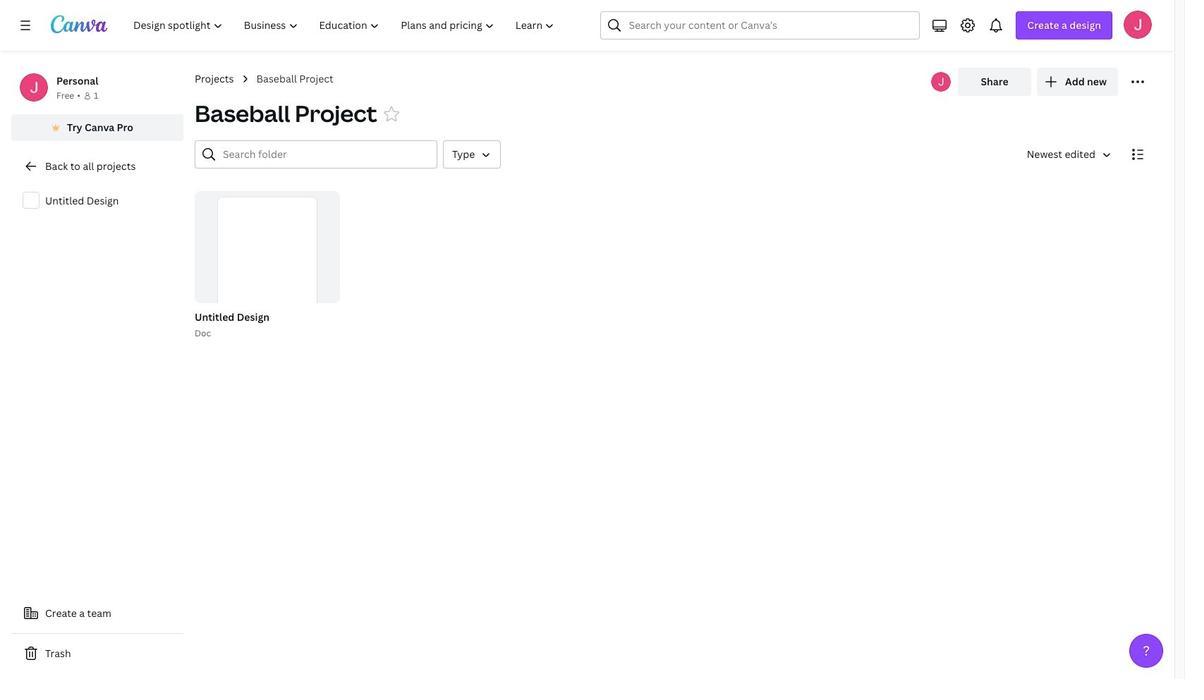Task type: locate. For each thing, give the bounding box(es) containing it.
Sort by button
[[1016, 140, 1118, 169]]

1 group from the left
[[192, 191, 340, 340]]

group
[[192, 191, 340, 340], [195, 191, 340, 339]]

None search field
[[601, 11, 920, 40]]

Search folder search field
[[223, 141, 428, 168]]



Task type: vqa. For each thing, say whether or not it's contained in the screenshot.
Team details
no



Task type: describe. For each thing, give the bounding box(es) containing it.
2 group from the left
[[195, 191, 340, 339]]

james peterson image
[[1124, 11, 1152, 39]]

top level navigation element
[[124, 11, 567, 40]]

Search search field
[[629, 12, 892, 39]]



